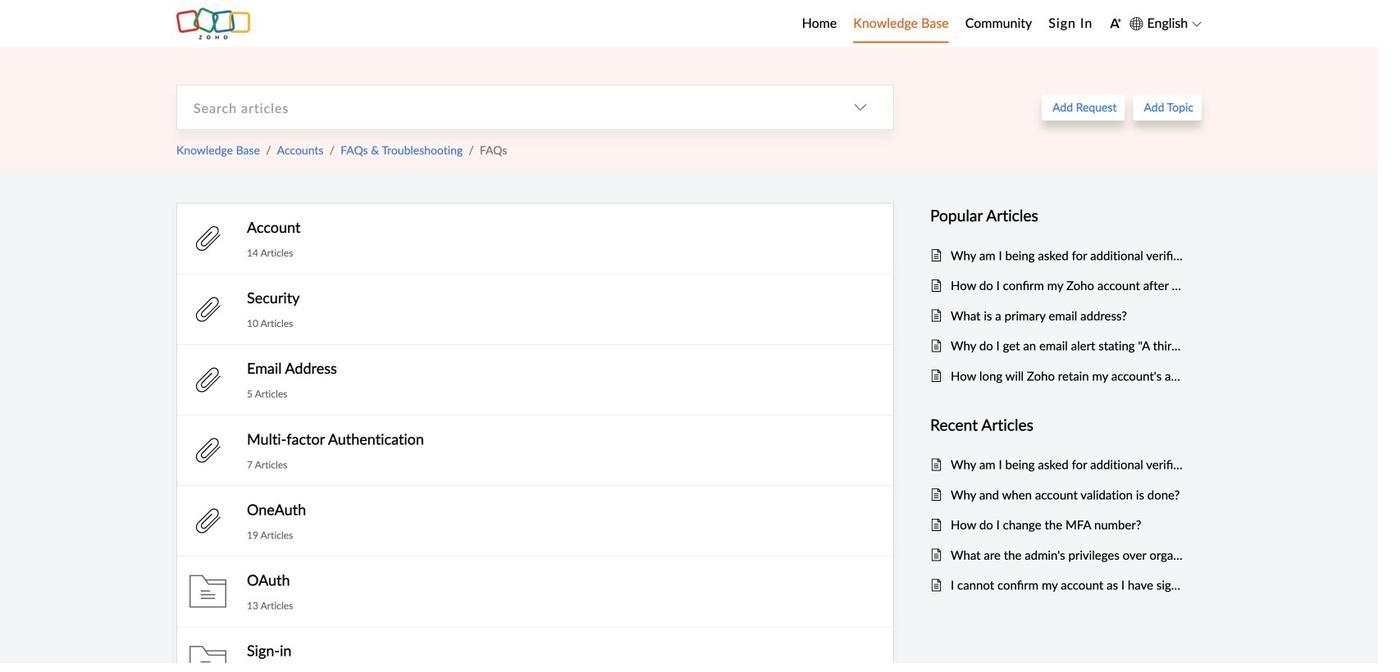Task type: describe. For each thing, give the bounding box(es) containing it.
2 heading from the top
[[930, 413, 1186, 438]]

user preference image
[[1109, 17, 1122, 29]]

choose category element
[[828, 86, 893, 129]]

1 heading from the top
[[930, 203, 1186, 228]]

user preference element
[[1109, 11, 1122, 36]]



Task type: vqa. For each thing, say whether or not it's contained in the screenshot.
Background color icon
no



Task type: locate. For each thing, give the bounding box(es) containing it.
choose languages element
[[1130, 12, 1202, 33]]

heading
[[930, 203, 1186, 228], [930, 413, 1186, 438]]

0 vertical spatial heading
[[930, 203, 1186, 228]]

choose category image
[[854, 101, 867, 114]]

1 vertical spatial heading
[[930, 413, 1186, 438]]

Search articles field
[[177, 86, 828, 129]]



